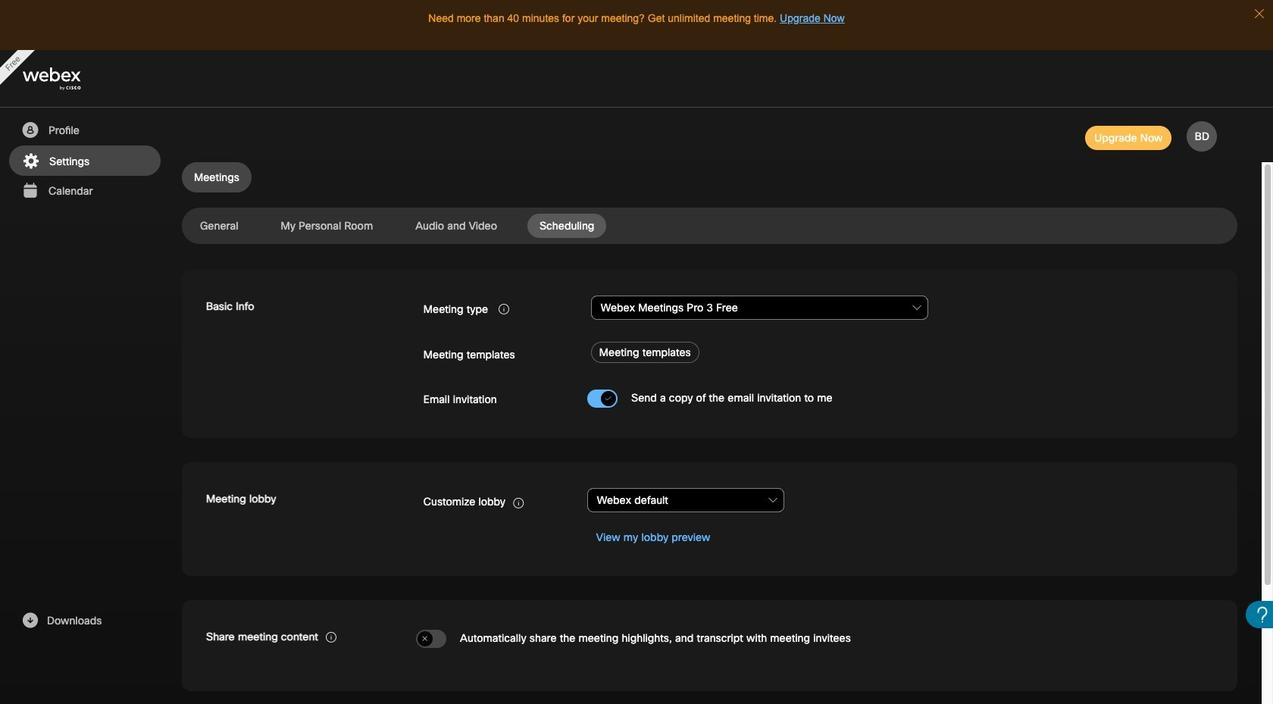 Task type: vqa. For each thing, say whether or not it's contained in the screenshot.
text box
no



Task type: locate. For each thing, give the bounding box(es) containing it.
mds content download_filled image
[[20, 612, 39, 630]]

0 vertical spatial tab list
[[182, 162, 1238, 193]]

mds cancel_bold image
[[421, 635, 429, 645]]

cisco webex image
[[23, 68, 114, 90]]

mds meetings_filled image
[[20, 182, 39, 200]]

tab list
[[182, 162, 1238, 193], [182, 214, 1238, 238]]

1 vertical spatial tab list
[[182, 214, 1238, 238]]

banner
[[0, 50, 1273, 108]]



Task type: describe. For each thing, give the bounding box(es) containing it.
1 tab list from the top
[[182, 162, 1238, 193]]

mds people circle_filled image
[[20, 121, 39, 139]]

2 tab list from the top
[[182, 214, 1238, 238]]

mds check_bold image
[[605, 394, 612, 404]]

mds settings_filled image
[[21, 152, 40, 171]]



